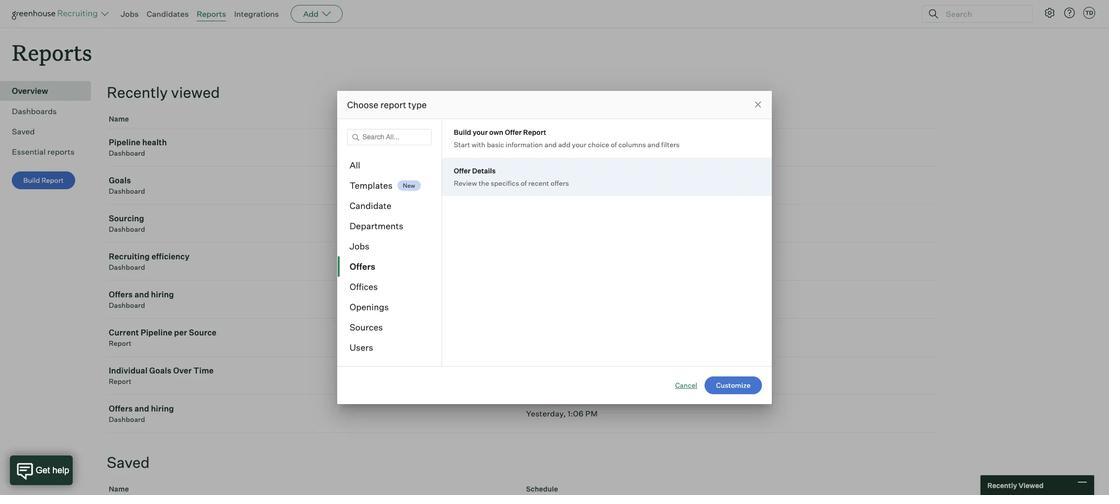 Task type: describe. For each thing, give the bounding box(es) containing it.
yesterday,
[[526, 409, 566, 419]]

start
[[454, 140, 470, 149]]

1 horizontal spatial reports
[[197, 9, 226, 19]]

choose
[[347, 99, 378, 110]]

pipeline inside pipeline health dashboard
[[109, 138, 141, 147]]

td button
[[1082, 5, 1097, 21]]

1 offers and hiring dashboard from the top
[[109, 290, 174, 310]]

name for schedule
[[109, 485, 129, 494]]

pm for today, 1:43 pm
[[570, 143, 583, 152]]

goals inside individual goals over time report
[[149, 366, 171, 376]]

5 dashboard from the top
[[109, 301, 145, 310]]

individual
[[109, 366, 148, 376]]

recent
[[528, 179, 549, 187]]

health
[[142, 138, 167, 147]]

source
[[189, 328, 217, 338]]

today, for today, 12:59 pm
[[526, 181, 551, 190]]

add
[[558, 140, 571, 149]]

build report
[[23, 176, 64, 185]]

1 hiring from the top
[[151, 290, 174, 300]]

filters
[[661, 140, 680, 149]]

6 dashboard from the top
[[109, 415, 145, 424]]

report for build your own offer report
[[523, 128, 546, 136]]

recruiting
[[109, 252, 150, 262]]

specifics
[[491, 179, 519, 187]]

pm for yesterday, 1:06 pm
[[585, 409, 598, 419]]

customize button
[[705, 377, 762, 395]]

recently viewed
[[107, 83, 220, 101]]

and down recruiting efficiency dashboard
[[134, 290, 149, 300]]

build for build your own offer report start with basic information and add your choice of columns and filters
[[454, 128, 471, 136]]

dashboards
[[12, 106, 57, 116]]

last
[[526, 115, 541, 123]]

integrations
[[234, 9, 279, 19]]

Search All... text field
[[347, 129, 432, 145]]

add button
[[291, 5, 343, 23]]

all
[[350, 160, 360, 171]]

2 dashboard from the top
[[109, 187, 145, 195]]

1:43
[[553, 143, 569, 152]]

recently for recently viewed
[[988, 481, 1017, 490]]

essential reports link
[[12, 146, 87, 158]]

jobs link
[[121, 9, 139, 19]]

saved link
[[12, 126, 87, 138]]

openings
[[350, 302, 389, 313]]

candidates link
[[147, 9, 189, 19]]

add
[[303, 9, 319, 19]]

cancel
[[675, 381, 697, 390]]

cancel link
[[675, 381, 697, 391]]

report
[[380, 99, 406, 110]]

details
[[472, 167, 496, 175]]

reports
[[47, 147, 75, 157]]

pm for today, 12:59 pm
[[575, 181, 587, 190]]

offer inside offer details review the specifics of recent offers
[[454, 167, 471, 175]]

sourcing
[[109, 214, 144, 224]]

templates
[[350, 180, 393, 191]]

0 horizontal spatial saved
[[12, 127, 35, 137]]

offer details review the specifics of recent offers
[[454, 167, 569, 187]]

recently viewed
[[988, 481, 1044, 490]]

current
[[109, 328, 139, 338]]

the
[[479, 179, 489, 187]]

of inside offer details review the specifics of recent offers
[[521, 179, 527, 187]]

over
[[173, 366, 192, 376]]

dashboard inside pipeline health dashboard
[[109, 149, 145, 157]]

recruiting efficiency dashboard
[[109, 252, 190, 272]]

td button
[[1083, 7, 1095, 19]]

columns
[[618, 140, 646, 149]]

3 dashboard from the top
[[109, 225, 145, 234]]

efficiency
[[152, 252, 190, 262]]

viewed for recently viewed
[[171, 83, 220, 101]]

name for last viewed
[[109, 115, 129, 123]]

new
[[403, 182, 415, 189]]

users
[[350, 342, 373, 353]]

report for individual goals over time
[[109, 377, 132, 386]]

current pipeline per source report
[[109, 328, 217, 348]]

today, 12:59 pm
[[526, 181, 587, 190]]

basic
[[487, 140, 504, 149]]

today, for today, 1:43 pm
[[526, 143, 551, 152]]

pipeline inside current pipeline per source report
[[141, 328, 172, 338]]



Task type: locate. For each thing, give the bounding box(es) containing it.
1:06
[[568, 409, 584, 419]]

reports
[[197, 9, 226, 19], [12, 38, 92, 67]]

greenhouse recruiting image
[[12, 8, 101, 20]]

report down "current"
[[109, 339, 132, 348]]

2 vertical spatial offers
[[109, 404, 133, 414]]

build inside button
[[23, 176, 40, 185]]

1 horizontal spatial saved
[[107, 454, 150, 472]]

schedule
[[526, 485, 558, 494]]

1 today, from the top
[[526, 143, 551, 152]]

reports right candidates link
[[197, 9, 226, 19]]

offers up "current"
[[109, 290, 133, 300]]

1 vertical spatial offers
[[109, 290, 133, 300]]

1 vertical spatial goals
[[149, 366, 171, 376]]

1 dashboard from the top
[[109, 149, 145, 157]]

build
[[454, 128, 471, 136], [23, 176, 40, 185]]

0 vertical spatial pm
[[570, 143, 583, 152]]

with
[[472, 140, 485, 149]]

offers and hiring dashboard
[[109, 290, 174, 310], [109, 404, 174, 424]]

build for build report
[[23, 176, 40, 185]]

1 horizontal spatial recently
[[988, 481, 1017, 490]]

build inside build your own offer report start with basic information and add your choice of columns and filters
[[454, 128, 471, 136]]

today, left 1:43
[[526, 143, 551, 152]]

1 vertical spatial pipeline
[[141, 328, 172, 338]]

report down 'essential reports' 'link'
[[41, 176, 64, 185]]

pm
[[570, 143, 583, 152], [575, 181, 587, 190], [585, 409, 598, 419]]

offers and hiring dashboard down individual goals over time report
[[109, 404, 174, 424]]

build down the essential
[[23, 176, 40, 185]]

1 name from the top
[[109, 115, 129, 123]]

1 horizontal spatial jobs
[[350, 241, 369, 252]]

offer
[[505, 128, 522, 136], [454, 167, 471, 175]]

overview link
[[12, 85, 87, 97]]

saved
[[12, 127, 35, 137], [107, 454, 150, 472]]

name
[[109, 115, 129, 123], [109, 485, 129, 494]]

0 vertical spatial hiring
[[151, 290, 174, 300]]

0 horizontal spatial build
[[23, 176, 40, 185]]

Search text field
[[944, 7, 1024, 21]]

goals left over on the left bottom of the page
[[149, 366, 171, 376]]

dashboard down recruiting
[[109, 263, 145, 272]]

pm right 12:59
[[575, 181, 587, 190]]

0 horizontal spatial jobs
[[121, 9, 139, 19]]

0 vertical spatial today,
[[526, 143, 551, 152]]

0 vertical spatial viewed
[[171, 83, 220, 101]]

essential
[[12, 147, 46, 157]]

0 vertical spatial build
[[454, 128, 471, 136]]

sourcing dashboard
[[109, 214, 145, 234]]

1 horizontal spatial build
[[454, 128, 471, 136]]

0 vertical spatial your
[[473, 128, 488, 136]]

1 horizontal spatial goals
[[149, 366, 171, 376]]

hiring
[[151, 290, 174, 300], [151, 404, 174, 414]]

offers up offices
[[350, 261, 375, 272]]

report inside build report button
[[41, 176, 64, 185]]

time
[[194, 366, 214, 376]]

your right add
[[572, 140, 587, 149]]

offers
[[551, 179, 569, 187]]

goals inside goals dashboard
[[109, 176, 131, 186]]

1 vertical spatial of
[[521, 179, 527, 187]]

jobs
[[121, 9, 139, 19], [350, 241, 369, 252]]

information
[[506, 140, 543, 149]]

1 vertical spatial reports
[[12, 38, 92, 67]]

build report button
[[12, 172, 75, 189]]

1 horizontal spatial of
[[611, 140, 617, 149]]

0 vertical spatial pipeline
[[109, 138, 141, 147]]

review
[[454, 179, 477, 187]]

report for current pipeline per source
[[109, 339, 132, 348]]

1 vertical spatial offers and hiring dashboard
[[109, 404, 174, 424]]

viewed for last viewed
[[543, 115, 567, 123]]

your
[[473, 128, 488, 136], [572, 140, 587, 149]]

pipeline health dashboard
[[109, 138, 167, 157]]

0 horizontal spatial of
[[521, 179, 527, 187]]

12:59
[[553, 181, 573, 190]]

jobs left candidates
[[121, 9, 139, 19]]

yesterday, 1:06 pm
[[526, 409, 598, 419]]

essential reports
[[12, 147, 75, 157]]

td
[[1085, 9, 1093, 16]]

2 offers and hiring dashboard from the top
[[109, 404, 174, 424]]

type
[[408, 99, 427, 110]]

0 vertical spatial goals
[[109, 176, 131, 186]]

1 vertical spatial offer
[[454, 167, 471, 175]]

and left add
[[545, 140, 557, 149]]

offers inside choose report type dialog
[[350, 261, 375, 272]]

report down individual
[[109, 377, 132, 386]]

today,
[[526, 143, 551, 152], [526, 181, 551, 190]]

2 today, from the top
[[526, 181, 551, 190]]

0 horizontal spatial recently
[[107, 83, 168, 101]]

offer up information
[[505, 128, 522, 136]]

dashboard down individual
[[109, 415, 145, 424]]

dashboard up "current"
[[109, 301, 145, 310]]

and left filters
[[648, 140, 660, 149]]

candidate
[[350, 200, 391, 211]]

4 dashboard from the top
[[109, 263, 145, 272]]

offers down individual
[[109, 404, 133, 414]]

sources
[[350, 322, 383, 333]]

1 horizontal spatial viewed
[[543, 115, 567, 123]]

0 horizontal spatial goals
[[109, 176, 131, 186]]

last viewed
[[526, 115, 567, 123]]

goals
[[109, 176, 131, 186], [149, 366, 171, 376]]

goals down pipeline health dashboard
[[109, 176, 131, 186]]

1 vertical spatial today,
[[526, 181, 551, 190]]

report inside build your own offer report start with basic information and add your choice of columns and filters
[[523, 128, 546, 136]]

and down individual goals over time report
[[134, 404, 149, 414]]

build your own offer report start with basic information and add your choice of columns and filters
[[454, 128, 680, 149]]

per
[[174, 328, 187, 338]]

1 vertical spatial viewed
[[543, 115, 567, 123]]

dashboard up sourcing
[[109, 187, 145, 195]]

hiring down individual goals over time report
[[151, 404, 174, 414]]

0 vertical spatial recently
[[107, 83, 168, 101]]

jobs down the departments
[[350, 241, 369, 252]]

pm right 1:43
[[570, 143, 583, 152]]

today, left 12:59
[[526, 181, 551, 190]]

your up with
[[473, 128, 488, 136]]

0 horizontal spatial your
[[473, 128, 488, 136]]

dashboard
[[109, 149, 145, 157], [109, 187, 145, 195], [109, 225, 145, 234], [109, 263, 145, 272], [109, 301, 145, 310], [109, 415, 145, 424]]

choose report type dialog
[[337, 91, 772, 405]]

integrations link
[[234, 9, 279, 19]]

departments
[[350, 221, 403, 231]]

2 hiring from the top
[[151, 404, 174, 414]]

offers and hiring dashboard up "current"
[[109, 290, 174, 310]]

reports down greenhouse recruiting image on the left of page
[[12, 38, 92, 67]]

1 vertical spatial recently
[[988, 481, 1017, 490]]

pm right 1:06
[[585, 409, 598, 419]]

individual goals over time report
[[109, 366, 214, 386]]

report inside current pipeline per source report
[[109, 339, 132, 348]]

1 vertical spatial saved
[[107, 454, 150, 472]]

0 vertical spatial name
[[109, 115, 129, 123]]

1 vertical spatial your
[[572, 140, 587, 149]]

offer inside build your own offer report start with basic information and add your choice of columns and filters
[[505, 128, 522, 136]]

0 vertical spatial of
[[611, 140, 617, 149]]

1 vertical spatial jobs
[[350, 241, 369, 252]]

dashboard down sourcing
[[109, 225, 145, 234]]

0 vertical spatial jobs
[[121, 9, 139, 19]]

0 vertical spatial offers and hiring dashboard
[[109, 290, 174, 310]]

of
[[611, 140, 617, 149], [521, 179, 527, 187]]

0 vertical spatial saved
[[12, 127, 35, 137]]

hiring down recruiting efficiency dashboard
[[151, 290, 174, 300]]

1 horizontal spatial offer
[[505, 128, 522, 136]]

report down last
[[523, 128, 546, 136]]

pipeline left per
[[141, 328, 172, 338]]

report inside individual goals over time report
[[109, 377, 132, 386]]

overview
[[12, 86, 48, 96]]

dashboards link
[[12, 105, 87, 117]]

0 horizontal spatial offer
[[454, 167, 471, 175]]

choose report type
[[347, 99, 427, 110]]

offers
[[350, 261, 375, 272], [109, 290, 133, 300], [109, 404, 133, 414]]

goals dashboard
[[109, 176, 145, 195]]

1 vertical spatial hiring
[[151, 404, 174, 414]]

reports link
[[197, 9, 226, 19]]

choice
[[588, 140, 609, 149]]

1 vertical spatial name
[[109, 485, 129, 494]]

pipeline left the health
[[109, 138, 141, 147]]

0 horizontal spatial viewed
[[171, 83, 220, 101]]

pipeline
[[109, 138, 141, 147], [141, 328, 172, 338]]

build up the start
[[454, 128, 471, 136]]

viewed
[[171, 83, 220, 101], [543, 115, 567, 123]]

jobs inside choose report type dialog
[[350, 241, 369, 252]]

1 vertical spatial pm
[[575, 181, 587, 190]]

and
[[545, 140, 557, 149], [648, 140, 660, 149], [134, 290, 149, 300], [134, 404, 149, 414]]

1 horizontal spatial your
[[572, 140, 587, 149]]

configure image
[[1044, 7, 1056, 19]]

dashboard inside recruiting efficiency dashboard
[[109, 263, 145, 272]]

dashboard down the health
[[109, 149, 145, 157]]

0 vertical spatial reports
[[197, 9, 226, 19]]

recently for recently viewed
[[107, 83, 168, 101]]

candidates
[[147, 9, 189, 19]]

of inside build your own offer report start with basic information and add your choice of columns and filters
[[611, 140, 617, 149]]

own
[[489, 128, 503, 136]]

of left recent
[[521, 179, 527, 187]]

0 vertical spatial offers
[[350, 261, 375, 272]]

report
[[523, 128, 546, 136], [41, 176, 64, 185], [109, 339, 132, 348], [109, 377, 132, 386]]

offer up review
[[454, 167, 471, 175]]

today, 1:43 pm
[[526, 143, 583, 152]]

of right choice
[[611, 140, 617, 149]]

viewed
[[1019, 481, 1044, 490]]

1 vertical spatial build
[[23, 176, 40, 185]]

2 name from the top
[[109, 485, 129, 494]]

customize
[[716, 381, 751, 390]]

0 vertical spatial offer
[[505, 128, 522, 136]]

offices
[[350, 281, 378, 292]]

0 horizontal spatial reports
[[12, 38, 92, 67]]

2 vertical spatial pm
[[585, 409, 598, 419]]



Task type: vqa. For each thing, say whether or not it's contained in the screenshot.
top Jobs
yes



